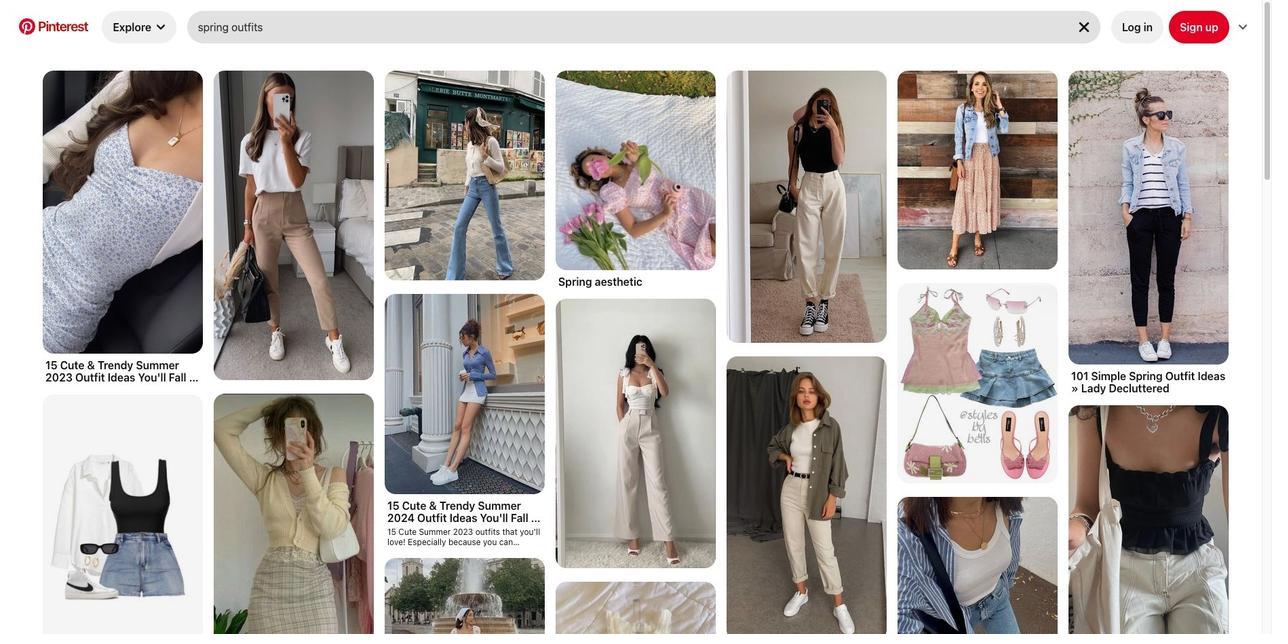 Task type: vqa. For each thing, say whether or not it's contained in the screenshot.
HOUSES
no



Task type: describe. For each thing, give the bounding box(es) containing it.
15 cute & trendy summer 2023 outfit ideas you'll fall in love with image
[[43, 71, 203, 354]]

101 simple spring outfit ideas » lady decluttered image
[[1069, 71, 1229, 365]]

15 cute summer 2023 outfits that you'll love! especially because you can recreate many of these looks on a budget! i get so many compliments on outfit number 6! cargo skirt 90s style #deltopia women's #fashion #ootd #style #summer #spring image
[[385, 294, 545, 494]]

outfit image
[[214, 394, 374, 634]]

ideas de outfits para citas románticas image
[[385, 558, 545, 634]]

9 simple summer outfits that are somehow cool and comfortable, too image
[[898, 497, 1058, 634]]



Task type: locate. For each thing, give the bounding box(es) containing it.
spring aesthetic image
[[556, 71, 716, 271]]

Search text field
[[198, 11, 1066, 43]]

list
[[3, 71, 1270, 634]]

15 cute & trendy summer 2024 outfit ideas you'll fall in love with image
[[1069, 405, 1229, 634]]

tiktok · m image
[[556, 582, 716, 634]]

pin image
[[901, 269, 1056, 272], [388, 280, 542, 283], [730, 343, 885, 346], [217, 380, 371, 383], [901, 483, 1056, 486], [559, 568, 713, 571]]

pinterest image
[[19, 18, 35, 34]]



